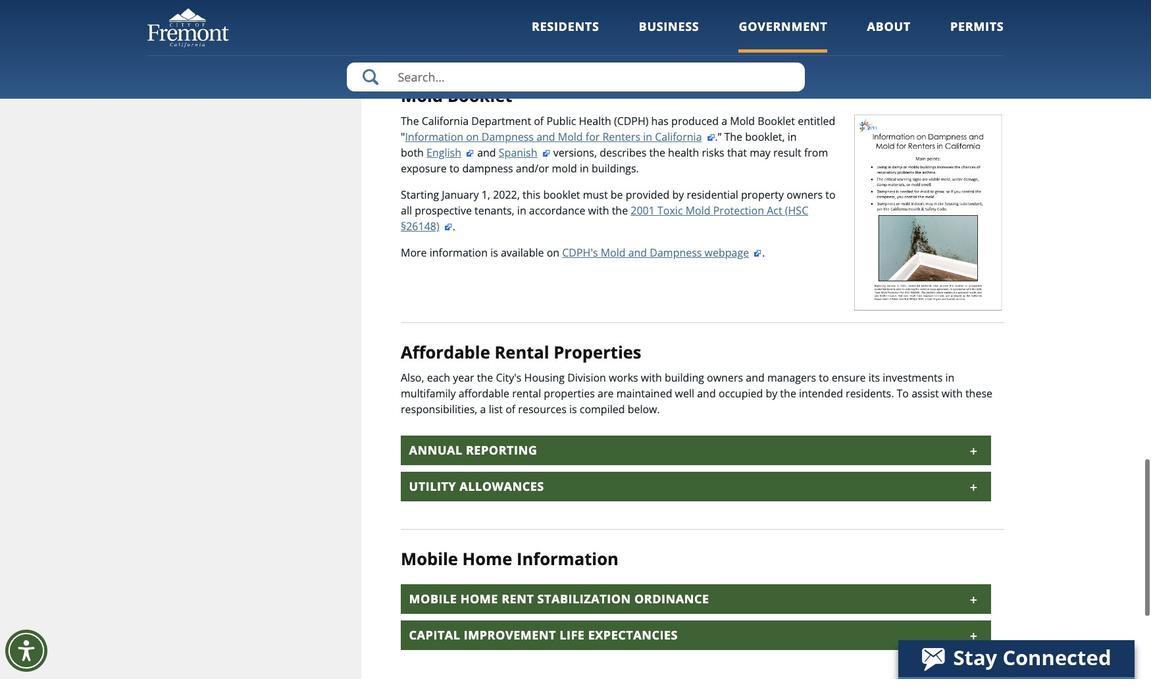 Task type: describe. For each thing, give the bounding box(es) containing it.
public
[[547, 114, 576, 128]]

department
[[471, 114, 531, 128]]

permits
[[950, 18, 1004, 34]]

act
[[767, 203, 782, 218]]

spanish link
[[499, 145, 551, 160]]

in inside also, each year the city's housing division works with building owners and managers to ensure its investments in multifamily affordable rental properties are maintained well and occupied by the intended residents. to assist with these responsibilities, a list of resources is compiled below.
[[945, 371, 955, 385]]

rental
[[495, 341, 549, 364]]

property
[[741, 188, 784, 202]]

all
[[401, 203, 412, 218]]

. for 2001 toxic mold protection act (hsc §26148)
[[453, 219, 455, 234]]

business link
[[639, 18, 699, 52]]

list
[[489, 402, 503, 417]]

health
[[668, 145, 699, 160]]

home for rent
[[461, 591, 498, 607]]

spanish
[[499, 145, 537, 160]]

responsibilities,
[[401, 402, 477, 417]]

english
[[427, 145, 461, 160]]

mobile home rent stabilization ordinance
[[409, 591, 709, 607]]

these
[[966, 386, 993, 401]]

mold up "
[[401, 84, 443, 107]]

january
[[442, 188, 479, 202]]

by inside also, each year the city's housing division works with building owners and managers to ensure its investments in multifamily affordable rental properties are maintained well and occupied by the intended residents. to assist with these responsibilities, a list of resources is compiled below.
[[766, 386, 777, 401]]

capital
[[409, 627, 460, 643]]

"
[[401, 130, 405, 144]]

home for information
[[462, 548, 512, 571]]

mold inside the california department of public health (cdph) has produced a mold booklet entitled "
[[730, 114, 755, 128]]

compiled
[[580, 402, 625, 417]]

a inside also, each year the city's housing division works with building owners and managers to ensure its investments in multifamily affordable rental properties are maintained well and occupied by the intended residents. to assist with these responsibilities, a list of resources is compiled below.
[[480, 402, 486, 417]]

also, each year the city's housing division works with building owners and managers to ensure its investments in multifamily affordable rental properties are maintained well and occupied by the intended residents. to assist with these responsibilities, a list of resources is compiled below.
[[401, 371, 993, 417]]

booklet,
[[745, 130, 785, 144]]

the up affordable
[[477, 371, 493, 385]]

multifamily
[[401, 386, 456, 401]]

2 horizontal spatial with
[[942, 386, 963, 401]]

cdph's
[[562, 245, 598, 260]]

. for cdph's mold and dampness webpage
[[762, 245, 765, 260]]

risks
[[702, 145, 725, 160]]

and up occupied
[[746, 371, 765, 385]]

2001
[[631, 203, 655, 218]]

§26148)
[[401, 219, 439, 234]]

at
[[567, 1, 576, 15]]

of inside also, each year the city's housing division works with building owners and managers to ensure its investments in multifamily affordable rental properties are maintained well and occupied by the intended residents. to assist with these responsibilities, a list of resources is compiled below.
[[506, 402, 516, 417]]

reporting
[[466, 442, 537, 458]]

english link
[[427, 145, 475, 160]]

from
[[804, 145, 828, 160]]

webpage
[[705, 245, 749, 260]]

residents.
[[846, 386, 894, 401]]

about link
[[867, 18, 911, 52]]

prospective
[[415, 203, 472, 218]]

annual reporting
[[409, 442, 537, 458]]

starting
[[401, 188, 439, 202]]

information on dampness and mold for renters in california
[[405, 130, 702, 144]]

to for prospective
[[826, 188, 836, 202]]

affordable
[[459, 386, 509, 401]]

may
[[750, 145, 771, 160]]

1 vertical spatial california
[[655, 130, 702, 144]]

and down "public"
[[537, 130, 555, 144]]

assist
[[912, 386, 939, 401]]

in down has
[[643, 130, 652, 144]]

the inside versions, describes the health risks that may result from exposure to dampness and/or mold in buildings.
[[649, 145, 665, 160]]

more
[[401, 245, 427, 260]]

stabilization
[[537, 591, 631, 607]]

has
[[651, 114, 669, 128]]

both
[[401, 145, 424, 160]]

entitled
[[798, 114, 835, 128]]

investments
[[883, 371, 943, 385]]

residents
[[532, 18, 599, 34]]

booklet inside the california department of public health (cdph) has produced a mold booklet entitled "
[[758, 114, 795, 128]]

about
[[867, 18, 911, 34]]

."
[[715, 130, 722, 144]]

transfer
[[682, 1, 723, 15]]

provided
[[626, 188, 670, 202]]

drop-
[[520, 1, 549, 15]]

mobile for mobile home rent stabilization ordinance
[[409, 591, 457, 607]]

1 vertical spatial with
[[641, 371, 662, 385]]

government link
[[739, 18, 828, 52]]

&
[[672, 1, 679, 15]]

booklet
[[543, 188, 580, 202]]

stay connected image
[[898, 640, 1133, 677]]

affordable
[[401, 341, 490, 364]]

recycling
[[624, 1, 669, 15]]

describes
[[600, 145, 647, 160]]

properties
[[554, 341, 641, 364]]

mold
[[552, 161, 577, 176]]

mold booklet image
[[853, 113, 1004, 313]]

1 vertical spatial on
[[547, 245, 560, 260]]

tab list containing mobile home rent stabilization ordinance
[[401, 584, 991, 650]]

the california department of public health (cdph) has produced a mold booklet entitled "
[[401, 114, 835, 144]]

more information is available on cdph's mold and dampness webpage
[[401, 245, 749, 260]]

mold up versions,
[[558, 130, 583, 144]]

and right well at the right bottom
[[697, 386, 716, 401]]

health
[[579, 114, 611, 128]]

starting january 1, 2022, this booklet must be provided by residential property owners to all prospective tenants, in accordance with the
[[401, 188, 836, 218]]

the down managers
[[780, 386, 796, 401]]

below.
[[628, 402, 660, 417]]

0 horizontal spatial on
[[466, 130, 479, 144]]

a inside the california department of public health (cdph) has produced a mold booklet entitled "
[[722, 114, 727, 128]]

off
[[549, 1, 564, 15]]

to inside versions, describes the health risks that may result from exposure to dampness and/or mold in buildings.
[[449, 161, 460, 176]]

(hsc
[[785, 203, 808, 218]]

0 vertical spatial information
[[405, 130, 463, 144]]

produced
[[671, 114, 719, 128]]

are
[[598, 386, 614, 401]]

of inside the california department of public health (cdph) has produced a mold booklet entitled "
[[534, 114, 544, 128]]

2001 toxic mold protection act (hsc §26148)
[[401, 203, 808, 234]]

mold right cdph's
[[601, 245, 626, 260]]

tenants,
[[475, 203, 515, 218]]

and down 2001
[[628, 245, 647, 260]]

in inside versions, describes the health risks that may result from exposure to dampness and/or mold in buildings.
[[580, 161, 589, 176]]



Task type: vqa. For each thing, say whether or not it's contained in the screenshot.
Housing
yes



Task type: locate. For each thing, give the bounding box(es) containing it.
the left "health"
[[649, 145, 665, 160]]

mold booklet
[[401, 84, 512, 107]]

the up "
[[401, 114, 419, 128]]

the down be
[[612, 203, 628, 218]]

0 horizontal spatial by
[[672, 188, 684, 202]]

0 horizontal spatial dampness
[[482, 130, 534, 144]]

owners inside also, each year the city's housing division works with building owners and managers to ensure its investments in multifamily affordable rental properties are maintained well and occupied by the intended residents. to assist with these responsibilities, a list of resources is compiled below.
[[707, 371, 743, 385]]

1 horizontal spatial california
[[655, 130, 702, 144]]

year
[[453, 371, 474, 385]]

booklet up 'department'
[[447, 84, 512, 107]]

dampness
[[482, 130, 534, 144], [650, 245, 702, 260]]

0 horizontal spatial booklet
[[447, 84, 512, 107]]

1,
[[482, 188, 490, 202]]

and
[[537, 130, 555, 144], [477, 145, 496, 160], [628, 245, 647, 260], [746, 371, 765, 385], [697, 386, 716, 401]]

that
[[727, 145, 747, 160]]

of right the list
[[506, 402, 516, 417]]

is left available
[[490, 245, 498, 260]]

the
[[401, 114, 419, 128], [724, 130, 742, 144]]

1 vertical spatial a
[[480, 402, 486, 417]]

1 vertical spatial .
[[762, 245, 765, 260]]

1 vertical spatial tab list
[[401, 584, 991, 650]]

in inside ." the booklet, in both
[[788, 130, 797, 144]]

available
[[501, 245, 544, 260]]

ordinance
[[634, 591, 709, 607]]

1 horizontal spatial .
[[762, 245, 765, 260]]

and/or
[[516, 161, 549, 176]]

1 horizontal spatial with
[[641, 371, 662, 385]]

and spanish
[[475, 145, 537, 160]]

2 tab list from the top
[[401, 584, 991, 650]]

to inside also, each year the city's housing division works with building owners and managers to ensure its investments in multifamily affordable rental properties are maintained well and occupied by the intended residents. to assist with these responsibilities, a list of resources is compiled below.
[[819, 371, 829, 385]]

0 vertical spatial of
[[534, 114, 544, 128]]

1 vertical spatial information
[[517, 548, 619, 571]]

. down prospective
[[453, 219, 455, 234]]

1 horizontal spatial is
[[569, 402, 577, 417]]

renters
[[603, 130, 640, 144]]

of up information on dampness and mold for renters in california
[[534, 114, 544, 128]]

2 vertical spatial with
[[942, 386, 963, 401]]

california
[[422, 114, 469, 128], [655, 130, 702, 144]]

home
[[462, 548, 512, 571], [461, 591, 498, 607]]

versions, describes the health risks that may result from exposure to dampness and/or mold in buildings.
[[401, 145, 828, 176]]

free mattress drop-off at fremont recycling & transfer station
[[450, 1, 761, 15]]

1 vertical spatial dampness
[[650, 245, 702, 260]]

0 vertical spatial a
[[722, 114, 727, 128]]

1 horizontal spatial booklet
[[758, 114, 795, 128]]

by inside starting january 1, 2022, this booklet must be provided by residential property owners to all prospective tenants, in accordance with the
[[672, 188, 684, 202]]

.
[[453, 219, 455, 234], [762, 245, 765, 260]]

0 horizontal spatial .
[[453, 219, 455, 234]]

accordance
[[529, 203, 585, 218]]

properties
[[544, 386, 595, 401]]

0 horizontal spatial is
[[490, 245, 498, 260]]

0 vertical spatial home
[[462, 548, 512, 571]]

is
[[490, 245, 498, 260], [569, 402, 577, 417]]

information up english
[[405, 130, 463, 144]]

managers
[[767, 371, 816, 385]]

utility
[[409, 479, 456, 494]]

fremont
[[579, 1, 621, 15]]

0 horizontal spatial information
[[405, 130, 463, 144]]

by
[[672, 188, 684, 202], [766, 386, 777, 401]]

to down from
[[826, 188, 836, 202]]

on left cdph's
[[547, 245, 560, 260]]

to for its
[[819, 371, 829, 385]]

1 vertical spatial is
[[569, 402, 577, 417]]

0 horizontal spatial california
[[422, 114, 469, 128]]

2 vertical spatial to
[[819, 371, 829, 385]]

city's
[[496, 371, 522, 385]]

to inside starting january 1, 2022, this booklet must be provided by residential property owners to all prospective tenants, in accordance with the
[[826, 188, 836, 202]]

0 horizontal spatial with
[[588, 203, 609, 218]]

1 vertical spatial owners
[[707, 371, 743, 385]]

the inside starting january 1, 2022, this booklet must be provided by residential property owners to all prospective tenants, in accordance with the
[[612, 203, 628, 218]]

1 horizontal spatial by
[[766, 386, 777, 401]]

utility allowances
[[409, 479, 544, 494]]

tab list
[[401, 436, 991, 502], [401, 584, 991, 650]]

the right ."
[[724, 130, 742, 144]]

information
[[405, 130, 463, 144], [517, 548, 619, 571]]

1 vertical spatial the
[[724, 130, 742, 144]]

information up mobile home rent stabilization ordinance
[[517, 548, 619, 571]]

0 horizontal spatial the
[[401, 114, 419, 128]]

with inside starting january 1, 2022, this booklet must be provided by residential property owners to all prospective tenants, in accordance with the
[[588, 203, 609, 218]]

owners up occupied
[[707, 371, 743, 385]]

in down versions,
[[580, 161, 589, 176]]

in down this
[[517, 203, 526, 218]]

0 horizontal spatial owners
[[707, 371, 743, 385]]

on up english link
[[466, 130, 479, 144]]

1 vertical spatial by
[[766, 386, 777, 401]]

also,
[[401, 371, 424, 385]]

2001 toxic mold protection act (hsc §26148) link
[[401, 203, 808, 234]]

0 vertical spatial booklet
[[447, 84, 512, 107]]

0 vertical spatial california
[[422, 114, 469, 128]]

california down mold booklet
[[422, 114, 469, 128]]

mold up booklet,
[[730, 114, 755, 128]]

1 tab list from the top
[[401, 436, 991, 502]]

with up "maintained"
[[641, 371, 662, 385]]

in up result
[[788, 130, 797, 144]]

dampness up and spanish
[[482, 130, 534, 144]]

. right 'webpage'
[[762, 245, 765, 260]]

." the booklet, in both
[[401, 130, 797, 160]]

residential
[[687, 188, 738, 202]]

1 vertical spatial booklet
[[758, 114, 795, 128]]

on
[[466, 130, 479, 144], [547, 245, 560, 260]]

resources
[[518, 402, 567, 417]]

0 vertical spatial the
[[401, 114, 419, 128]]

booklet
[[447, 84, 512, 107], [758, 114, 795, 128]]

0 vertical spatial .
[[453, 219, 455, 234]]

(cdph)
[[614, 114, 649, 128]]

a
[[722, 114, 727, 128], [480, 402, 486, 417]]

0 vertical spatial to
[[449, 161, 460, 176]]

expectancies
[[588, 627, 678, 643]]

a up ."
[[722, 114, 727, 128]]

with left these
[[942, 386, 963, 401]]

california up "health"
[[655, 130, 702, 144]]

owners inside starting january 1, 2022, this booklet must be provided by residential property owners to all prospective tenants, in accordance with the
[[787, 188, 823, 202]]

to down english link
[[449, 161, 460, 176]]

Search text field
[[347, 63, 805, 91]]

1 vertical spatial mobile
[[409, 591, 457, 607]]

capital improvement life expectancies
[[409, 627, 678, 643]]

0 vertical spatial by
[[672, 188, 684, 202]]

1 vertical spatial of
[[506, 402, 516, 417]]

0 horizontal spatial a
[[480, 402, 486, 417]]

dampness
[[462, 161, 513, 176]]

the inside ." the booklet, in both
[[724, 130, 742, 144]]

of
[[534, 114, 544, 128], [506, 402, 516, 417]]

residents link
[[532, 18, 599, 52]]

1 horizontal spatial on
[[547, 245, 560, 260]]

1 horizontal spatial the
[[724, 130, 742, 144]]

and up dampness
[[477, 145, 496, 160]]

0 vertical spatial is
[[490, 245, 498, 260]]

each
[[427, 371, 450, 385]]

to up intended
[[819, 371, 829, 385]]

1 horizontal spatial a
[[722, 114, 727, 128]]

a left the list
[[480, 402, 486, 417]]

cdph's mold and dampness webpage link
[[562, 245, 762, 260]]

0 horizontal spatial of
[[506, 402, 516, 417]]

in right investments
[[945, 371, 955, 385]]

owners up (hsc
[[787, 188, 823, 202]]

free
[[450, 1, 472, 15]]

dampness down toxic
[[650, 245, 702, 260]]

0 vertical spatial owners
[[787, 188, 823, 202]]

1 horizontal spatial information
[[517, 548, 619, 571]]

home left rent
[[461, 591, 498, 607]]

to
[[897, 386, 909, 401]]

1 vertical spatial home
[[461, 591, 498, 607]]

mattress
[[475, 1, 518, 15]]

0 vertical spatial mobile
[[401, 548, 458, 571]]

0 vertical spatial with
[[588, 203, 609, 218]]

0 vertical spatial dampness
[[482, 130, 534, 144]]

mold inside 2001 toxic mold protection act (hsc §26148)
[[686, 203, 711, 218]]

0 vertical spatial tab list
[[401, 436, 991, 502]]

is down properties
[[569, 402, 577, 417]]

ensure
[[832, 371, 866, 385]]

protection
[[713, 203, 764, 218]]

with down must
[[588, 203, 609, 218]]

annual
[[409, 442, 463, 458]]

1 horizontal spatial of
[[534, 114, 544, 128]]

its
[[869, 371, 880, 385]]

1 horizontal spatial owners
[[787, 188, 823, 202]]

is inside also, each year the city's housing division works with building owners and managers to ensure its investments in multifamily affordable rental properties are maintained well and occupied by the intended residents. to assist with these responsibilities, a list of resources is compiled below.
[[569, 402, 577, 417]]

mold down residential
[[686, 203, 711, 218]]

maintained
[[617, 386, 672, 401]]

california inside the california department of public health (cdph) has produced a mold booklet entitled "
[[422, 114, 469, 128]]

division
[[567, 371, 606, 385]]

business
[[639, 18, 699, 34]]

works
[[609, 371, 638, 385]]

home up rent
[[462, 548, 512, 571]]

booklet up booklet,
[[758, 114, 795, 128]]

be
[[611, 188, 623, 202]]

station
[[726, 1, 761, 15]]

housing
[[524, 371, 565, 385]]

tab list containing annual reporting
[[401, 436, 991, 502]]

by down managers
[[766, 386, 777, 401]]

by up toxic
[[672, 188, 684, 202]]

information
[[430, 245, 488, 260]]

the
[[649, 145, 665, 160], [612, 203, 628, 218], [477, 371, 493, 385], [780, 386, 796, 401]]

permits link
[[950, 18, 1004, 52]]

in inside starting january 1, 2022, this booklet must be provided by residential property owners to all prospective tenants, in accordance with the
[[517, 203, 526, 218]]

information on dampness and mold for renters in california link
[[405, 130, 715, 144]]

well
[[675, 386, 694, 401]]

1 vertical spatial to
[[826, 188, 836, 202]]

mobile for mobile home information
[[401, 548, 458, 571]]

1 horizontal spatial dampness
[[650, 245, 702, 260]]

the inside the california department of public health (cdph) has produced a mold booklet entitled "
[[401, 114, 419, 128]]

0 vertical spatial on
[[466, 130, 479, 144]]

improvement
[[464, 627, 556, 643]]

building
[[665, 371, 704, 385]]

owners
[[787, 188, 823, 202], [707, 371, 743, 385]]



